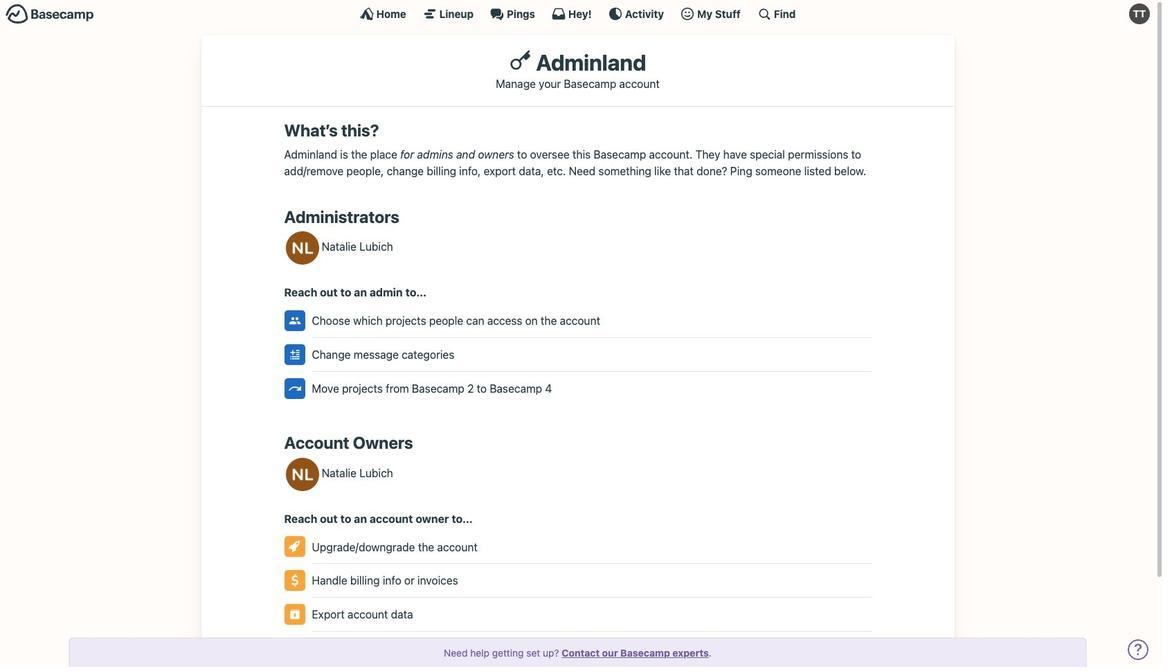 Task type: locate. For each thing, give the bounding box(es) containing it.
keyboard shortcut: ⌘ + / image
[[758, 7, 772, 21]]

switch accounts image
[[6, 3, 94, 25]]

natalie lubich image
[[286, 232, 319, 265]]

natalie lubich image
[[286, 458, 319, 491]]

main element
[[0, 0, 1156, 27]]



Task type: vqa. For each thing, say whether or not it's contained in the screenshot.
Switch accounts image on the left of the page
yes



Task type: describe. For each thing, give the bounding box(es) containing it.
terry turtle image
[[1130, 3, 1151, 24]]



